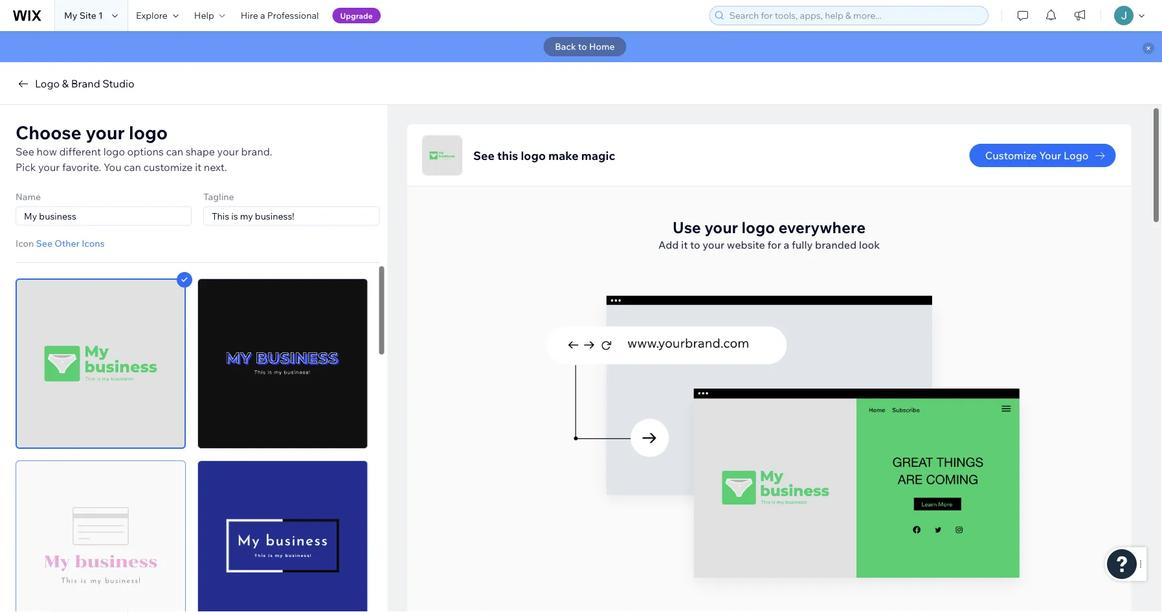 Task type: describe. For each thing, give the bounding box(es) containing it.
my
[[64, 10, 77, 21]]

help button
[[186, 0, 233, 31]]

favorite.
[[62, 161, 101, 174]]

logo for see
[[521, 148, 546, 163]]

upgrade button
[[333, 8, 381, 23]]

customize your logo button
[[970, 144, 1116, 167]]

studio
[[103, 77, 134, 90]]

logo up you
[[103, 145, 125, 158]]

1 horizontal spatial logo
[[1064, 149, 1089, 162]]

hire a professional link
[[233, 0, 327, 31]]

options
[[127, 145, 164, 158]]

magic
[[581, 148, 615, 163]]

site
[[79, 10, 96, 21]]

different
[[59, 145, 101, 158]]

explore
[[136, 10, 168, 21]]

fully
[[792, 238, 813, 251]]

see inside choose your logo see how different logo options can shape your brand. pick your favorite. you can customize it next.
[[16, 145, 34, 158]]

shape
[[186, 145, 215, 158]]

0 vertical spatial a
[[260, 10, 265, 21]]

to inside use your logo everywhere add it to your website for a fully branded look
[[690, 238, 700, 251]]

this
[[497, 148, 518, 163]]

pick
[[16, 161, 36, 174]]

to inside button
[[578, 41, 587, 52]]

help
[[194, 10, 214, 21]]

&
[[62, 77, 69, 90]]

customize
[[985, 149, 1037, 162]]

use
[[673, 218, 701, 237]]

my site 1
[[64, 10, 103, 21]]

next.
[[204, 161, 227, 174]]

professional
[[267, 10, 319, 21]]

icon
[[16, 238, 34, 249]]

your down how
[[38, 161, 60, 174]]

home
[[589, 41, 615, 52]]

1 horizontal spatial can
[[166, 145, 183, 158]]

you
[[104, 161, 121, 174]]

logo for use
[[742, 218, 775, 237]]

other
[[54, 238, 80, 249]]

icon see other icons
[[16, 238, 105, 249]]

icons
[[82, 238, 105, 249]]

tagline
[[203, 191, 234, 202]]



Task type: locate. For each thing, give the bounding box(es) containing it.
your
[[1039, 149, 1062, 162]]

your up different
[[86, 121, 125, 143]]

hire
[[241, 10, 258, 21]]

logo left & at the top left
[[35, 77, 60, 90]]

logo
[[129, 121, 168, 143], [103, 145, 125, 158], [521, 148, 546, 163], [742, 218, 775, 237]]

branded
[[815, 238, 857, 251]]

add
[[658, 238, 679, 251]]

customize your logo
[[985, 149, 1089, 162]]

your left website
[[703, 238, 725, 251]]

to
[[578, 41, 587, 52], [690, 238, 700, 251]]

everywhere
[[779, 218, 866, 237]]

brand.
[[241, 145, 272, 158]]

can
[[166, 145, 183, 158], [124, 161, 141, 174]]

for
[[767, 238, 781, 251]]

logo & brand studio button
[[16, 76, 134, 91]]

0 vertical spatial logo
[[35, 77, 60, 90]]

1 vertical spatial can
[[124, 161, 141, 174]]

your up next.
[[217, 145, 239, 158]]

see this logo make magic
[[473, 148, 615, 163]]

can up customize at top
[[166, 145, 183, 158]]

website
[[727, 238, 765, 251]]

how
[[37, 145, 57, 158]]

a
[[260, 10, 265, 21], [784, 238, 789, 251]]

1 vertical spatial to
[[690, 238, 700, 251]]

a right hire
[[260, 10, 265, 21]]

back to home button
[[544, 37, 627, 56]]

it
[[195, 161, 202, 174], [681, 238, 688, 251]]

logo inside use your logo everywhere add it to your website for a fully branded look
[[742, 218, 775, 237]]

0 horizontal spatial see
[[16, 145, 34, 158]]

it inside choose your logo see how different logo options can shape your brand. pick your favorite. you can customize it next.
[[195, 161, 202, 174]]

0 vertical spatial to
[[578, 41, 587, 52]]

choose your logo see how different logo options can shape your brand. pick your favorite. you can customize it next.
[[16, 121, 272, 174]]

a inside use your logo everywhere add it to your website for a fully branded look
[[784, 238, 789, 251]]

logo
[[35, 77, 60, 90], [1064, 149, 1089, 162]]

your up website
[[705, 218, 738, 237]]

logo right this
[[521, 148, 546, 163]]

1 horizontal spatial a
[[784, 238, 789, 251]]

back to home
[[555, 41, 615, 52]]

logo right your
[[1064, 149, 1089, 162]]

use your logo everywhere add it to your website for a fully branded look
[[658, 218, 880, 251]]

logo & brand studio
[[35, 77, 134, 90]]

0 horizontal spatial a
[[260, 10, 265, 21]]

0 horizontal spatial logo
[[35, 77, 60, 90]]

logo up website
[[742, 218, 775, 237]]

see left this
[[473, 148, 494, 163]]

your
[[86, 121, 125, 143], [217, 145, 239, 158], [38, 161, 60, 174], [705, 218, 738, 237], [703, 238, 725, 251]]

it down shape
[[195, 161, 202, 174]]

0 horizontal spatial can
[[124, 161, 141, 174]]

customize
[[143, 161, 193, 174]]

upgrade
[[340, 11, 373, 20]]

brand
[[71, 77, 100, 90]]

choose
[[16, 121, 82, 143]]

1 vertical spatial a
[[784, 238, 789, 251]]

1 horizontal spatial to
[[690, 238, 700, 251]]

hire a professional
[[241, 10, 319, 21]]

see right icon
[[36, 238, 52, 249]]

logo up the options
[[129, 121, 168, 143]]

2 horizontal spatial see
[[473, 148, 494, 163]]

Search for tools, apps, help & more... field
[[726, 6, 984, 25]]

1
[[98, 10, 103, 21]]

1 horizontal spatial it
[[681, 238, 688, 251]]

back to home alert
[[0, 31, 1163, 62]]

see other icons button
[[36, 238, 105, 249]]

can right you
[[124, 161, 141, 174]]

to down use
[[690, 238, 700, 251]]

logo for choose
[[129, 121, 168, 143]]

back
[[555, 41, 576, 52]]

make
[[548, 148, 578, 163]]

see up pick
[[16, 145, 34, 158]]

1 horizontal spatial see
[[36, 238, 52, 249]]

0 horizontal spatial to
[[578, 41, 587, 52]]

to right back
[[578, 41, 587, 52]]

None field
[[20, 207, 187, 225], [208, 207, 375, 225], [20, 207, 187, 225], [208, 207, 375, 225]]

0 vertical spatial can
[[166, 145, 183, 158]]

1 vertical spatial it
[[681, 238, 688, 251]]

1 vertical spatial logo
[[1064, 149, 1089, 162]]

it right add
[[681, 238, 688, 251]]

see
[[16, 145, 34, 158], [473, 148, 494, 163], [36, 238, 52, 249]]

0 vertical spatial it
[[195, 161, 202, 174]]

a right for
[[784, 238, 789, 251]]

it inside use your logo everywhere add it to your website for a fully branded look
[[681, 238, 688, 251]]

name
[[16, 191, 41, 202]]

look
[[859, 238, 880, 251]]

0 horizontal spatial it
[[195, 161, 202, 174]]



Task type: vqa. For each thing, say whether or not it's contained in the screenshot.
false text box
no



